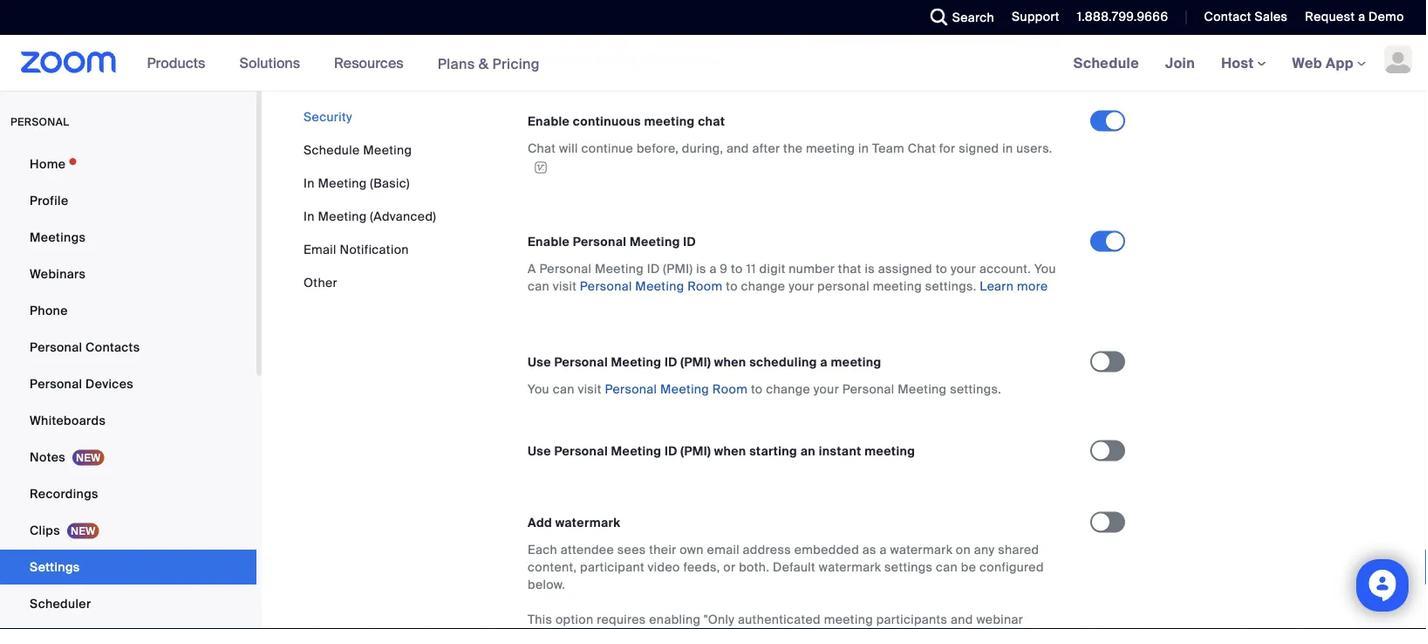 Task type: locate. For each thing, give the bounding box(es) containing it.
plans & pricing link
[[438, 54, 540, 73], [438, 54, 540, 73]]

webinars
[[30, 266, 86, 282]]

1 horizontal spatial that
[[838, 261, 862, 277]]

0 vertical spatial in
[[304, 175, 315, 191]]

settings
[[30, 559, 80, 575]]

the up another
[[719, 0, 739, 15]]

personal devices link
[[0, 366, 257, 401]]

in left team
[[859, 141, 869, 157]]

0 horizontal spatial watermark
[[556, 515, 621, 531]]

or inside each attendee sees their own email address embedded as a watermark on any shared content, participant video feeds, or both. default watermark settings can be configured below.
[[724, 559, 736, 575]]

0 vertical spatial you
[[1035, 261, 1057, 277]]

your left account.
[[951, 261, 977, 277]]

settings link
[[0, 550, 257, 585]]

1 vertical spatial schedule
[[304, 142, 360, 158]]

1 horizontal spatial in
[[1003, 141, 1013, 157]]

if
[[818, 0, 826, 15]]

to right 9 at the right
[[731, 261, 743, 277]]

that up waiting
[[609, 34, 633, 50]]

1 horizontal spatial visit
[[578, 381, 602, 397]]

will left continue in the top of the page
[[559, 141, 578, 157]]

2 vertical spatial your
[[814, 381, 839, 397]]

notes
[[30, 449, 65, 465]]

1 use from the top
[[528, 354, 551, 370]]

before
[[677, 0, 716, 15], [528, 17, 567, 33]]

web
[[1293, 54, 1323, 72]]

is up personal
[[865, 261, 875, 277]]

0 horizontal spatial visit
[[553, 278, 577, 295]]

when up the you can visit personal meeting room to change your personal meeting settings. in the bottom of the page
[[714, 354, 747, 370]]

will
[[946, 17, 965, 33], [559, 141, 578, 157]]

0 horizontal spatial this
[[528, 612, 552, 628]]

and left webinar
[[951, 612, 973, 628]]

that up personal
[[838, 261, 862, 277]]

participants up running,
[[829, 0, 900, 15]]

participants
[[563, 0, 634, 15], [829, 0, 900, 15], [871, 17, 942, 33], [877, 612, 948, 628]]

the down 'support'
[[1041, 34, 1060, 50]]

0 vertical spatial will
[[946, 17, 965, 33]]

solutions button
[[239, 35, 308, 91]]

visit inside you can visit
[[553, 278, 577, 295]]

to right search
[[997, 0, 1009, 15]]

1 in from the left
[[859, 141, 869, 157]]

0 horizontal spatial host
[[664, 17, 690, 33]]

0 vertical spatial has
[[693, 17, 714, 33]]

when for scheduling
[[714, 354, 747, 370]]

schedule inside 'link'
[[1074, 54, 1140, 72]]

join up customize waiting room link
[[652, 0, 674, 15]]

sales
[[1255, 9, 1288, 25]]

enable for enable personal meeting id
[[528, 234, 570, 250]]

personal contacts
[[30, 339, 140, 355]]

this option requires enabling "only authenticated meeting participants and webinar
[[528, 612, 1046, 629]]

meeting
[[767, 17, 816, 33], [659, 34, 708, 50], [644, 113, 695, 130], [806, 141, 855, 157], [873, 278, 922, 295], [831, 354, 882, 370], [865, 443, 916, 459], [824, 612, 873, 628]]

0 vertical spatial watermark
[[556, 515, 621, 531]]

number
[[789, 261, 835, 277]]

0 vertical spatial this
[[807, 34, 832, 50]]

dialog up "through"
[[1003, 17, 1040, 33]]

or inside allow participants to join before the host arrives. if participants are not allowed to join before the host, or the host has another meeting running, participants will see a dialog that notifies them that the meeting has not started. this dialog can be customized through the customize waiting room setting.
[[625, 17, 638, 33]]

setting.
[[681, 52, 725, 68]]

join
[[1166, 54, 1195, 72]]

1 vertical spatial in
[[304, 208, 315, 224]]

join link
[[1153, 35, 1209, 91]]

1 vertical spatial not
[[736, 34, 755, 50]]

a personal meeting id (pmi) is a 9 to 11 digit number that is assigned to your account.
[[528, 261, 1035, 277]]

1 vertical spatial use
[[528, 443, 551, 459]]

a right as
[[880, 542, 887, 558]]

(pmi) up the you can visit personal meeting room to change your personal meeting settings. in the bottom of the page
[[681, 354, 711, 370]]

in up email
[[304, 208, 315, 224]]

host
[[742, 0, 768, 15], [664, 17, 690, 33]]

clips link
[[0, 513, 257, 548]]

1 horizontal spatial and
[[951, 612, 973, 628]]

not right are
[[926, 0, 945, 15]]

customized
[[919, 34, 988, 50]]

0 vertical spatial when
[[714, 354, 747, 370]]

in for in meeting (basic)
[[304, 175, 315, 191]]

change down scheduling
[[766, 381, 811, 397]]

when for starting
[[714, 443, 747, 459]]

1.888.799.9666 button up the schedule 'link'
[[1077, 9, 1169, 25]]

1 vertical spatial when
[[714, 443, 747, 459]]

email notification
[[304, 241, 409, 257]]

enable up a
[[528, 234, 570, 250]]

2 enable from the top
[[528, 234, 570, 250]]

to down scheduling
[[751, 381, 763, 397]]

1 vertical spatial will
[[559, 141, 578, 157]]

attendee
[[561, 542, 614, 558]]

0 horizontal spatial in
[[859, 141, 869, 157]]

use for use personal meeting id (pmi) when starting an instant meeting
[[528, 443, 551, 459]]

continue
[[581, 141, 634, 157]]

and
[[727, 141, 749, 157], [951, 612, 973, 628]]

2 when from the top
[[714, 443, 747, 459]]

change down digit on the right
[[741, 278, 786, 295]]

you
[[1035, 261, 1057, 277], [528, 381, 550, 397]]

dialog
[[1003, 17, 1040, 33], [835, 34, 872, 50]]

host up setting.
[[664, 17, 690, 33]]

1 join from the left
[[652, 0, 674, 15]]

this
[[807, 34, 832, 50], [528, 612, 552, 628]]

the up waiting
[[636, 34, 655, 50]]

0 vertical spatial (pmi)
[[663, 261, 693, 277]]

1 vertical spatial change
[[766, 381, 811, 397]]

contact
[[1204, 9, 1252, 25]]

(pmi) left 9 at the right
[[663, 261, 693, 277]]

1 enable from the top
[[528, 113, 570, 130]]

0 horizontal spatial be
[[900, 34, 916, 50]]

1 vertical spatial enable
[[528, 234, 570, 250]]

(pmi) for starting
[[681, 443, 711, 459]]

this down running,
[[807, 34, 832, 50]]

0 vertical spatial use
[[528, 354, 551, 370]]

demo
[[1369, 9, 1405, 25]]

your down scheduling
[[814, 381, 839, 397]]

and left after
[[727, 141, 749, 157]]

0 vertical spatial personal meeting room link
[[580, 278, 723, 295]]

can inside allow participants to join before the host arrives. if participants are not allowed to join before the host, or the host has another meeting running, participants will see a dialog that notifies them that the meeting has not started. this dialog can be customized through the customize waiting room setting.
[[875, 34, 897, 50]]

be down on on the right
[[961, 559, 977, 575]]

in down schedule meeting
[[304, 175, 315, 191]]

1 vertical spatial visit
[[578, 381, 602, 397]]

notification
[[340, 241, 409, 257]]

your down number
[[789, 278, 814, 295]]

join
[[652, 0, 674, 15], [1013, 0, 1034, 15]]

chat left for
[[908, 141, 936, 157]]

0 vertical spatial schedule
[[1074, 54, 1140, 72]]

chat will continue before, during, and after the meeting in team chat for signed in users.
[[528, 141, 1053, 157]]

1 vertical spatial and
[[951, 612, 973, 628]]

chat
[[528, 141, 556, 157], [908, 141, 936, 157]]

product information navigation
[[134, 35, 553, 92]]

0 vertical spatial not
[[926, 0, 945, 15]]

1 horizontal spatial will
[[946, 17, 965, 33]]

1 horizontal spatial schedule
[[1074, 54, 1140, 72]]

personal meeting room link
[[580, 278, 723, 295], [605, 381, 748, 397]]

1 vertical spatial (pmi)
[[681, 354, 711, 370]]

2 join from the left
[[1013, 0, 1034, 15]]

0 horizontal spatial schedule
[[304, 142, 360, 158]]

phone
[[30, 302, 68, 318]]

continuous
[[573, 113, 641, 130]]

or right host,
[[625, 17, 638, 33]]

whiteboards
[[30, 412, 106, 428]]

the right after
[[784, 141, 803, 157]]

meeting inside this option requires enabling "only authenticated meeting participants and webinar
[[824, 612, 873, 628]]

meeting right "authenticated"
[[824, 612, 873, 628]]

0 horizontal spatial dialog
[[835, 34, 872, 50]]

schedule down 1.888.799.9666
[[1074, 54, 1140, 72]]

1 vertical spatial host
[[664, 17, 690, 33]]

1 horizontal spatial be
[[961, 559, 977, 575]]

that up the schedule 'link'
[[1043, 17, 1067, 33]]

recordings link
[[0, 476, 257, 511]]

room down use personal meeting id (pmi) when scheduling a meeting
[[713, 381, 748, 397]]

scheduling
[[750, 354, 817, 370]]

in left users.
[[1003, 141, 1013, 157]]

allowed
[[949, 0, 994, 15]]

a
[[528, 261, 536, 277]]

banner
[[0, 35, 1427, 92]]

not down another
[[736, 34, 755, 50]]

0 horizontal spatial chat
[[528, 141, 556, 157]]

scheduler link
[[0, 586, 257, 621]]

you inside you can visit
[[1035, 261, 1057, 277]]

feeds,
[[684, 559, 720, 575]]

and inside this option requires enabling "only authenticated meeting participants and webinar
[[951, 612, 973, 628]]

through
[[991, 34, 1038, 50]]

meeting down the assigned on the top of the page
[[873, 278, 922, 295]]

1 horizontal spatial before
[[677, 0, 716, 15]]

be
[[900, 34, 916, 50], [961, 559, 977, 575]]

1 vertical spatial your
[[789, 278, 814, 295]]

email
[[707, 542, 740, 558]]

1 vertical spatial watermark
[[890, 542, 953, 558]]

0 horizontal spatial and
[[727, 141, 749, 157]]

pricing
[[493, 54, 540, 73]]

will up customized at right
[[946, 17, 965, 33]]

webinar
[[977, 612, 1024, 628]]

zoom logo image
[[21, 51, 117, 73]]

phone link
[[0, 293, 257, 328]]

is left 9 at the right
[[696, 261, 706, 277]]

profile
[[30, 192, 68, 209]]

email notification link
[[304, 241, 409, 257]]

other link
[[304, 274, 338, 291]]

a left demo
[[1359, 9, 1366, 25]]

and inside application
[[727, 141, 749, 157]]

can inside each attendee sees their own email address embedded as a watermark on any shared content, participant video feeds, or both. default watermark settings can be configured below.
[[936, 559, 958, 575]]

0 horizontal spatial is
[[696, 261, 706, 277]]

1 horizontal spatial or
[[724, 559, 736, 575]]

host up another
[[742, 0, 768, 15]]

watermark up the attendee
[[556, 515, 621, 531]]

be down are
[[900, 34, 916, 50]]

0 vertical spatial be
[[900, 34, 916, 50]]

a inside allow participants to join before the host arrives. if participants are not allowed to join before the host, or the host has another meeting running, participants will see a dialog that notifies them that the meeting has not started. this dialog can be customized through the customize waiting room setting.
[[993, 17, 1000, 33]]

2 vertical spatial room
[[713, 381, 748, 397]]

0 vertical spatial visit
[[553, 278, 577, 295]]

0 horizontal spatial join
[[652, 0, 674, 15]]

security
[[304, 109, 352, 125]]

contact sales
[[1204, 9, 1288, 25]]

support link
[[999, 0, 1064, 35], [1012, 9, 1060, 25]]

0 vertical spatial your
[[951, 261, 977, 277]]

devices
[[86, 376, 134, 392]]

room right waiting
[[642, 52, 677, 68]]

11
[[746, 261, 756, 277]]

instant
[[819, 443, 862, 459]]

0 vertical spatial enable
[[528, 113, 570, 130]]

when left the starting
[[714, 443, 747, 459]]

personal meeting room link down the enable personal meeting id
[[580, 278, 723, 295]]

watermark down as
[[819, 559, 882, 575]]

or down email
[[724, 559, 736, 575]]

1 vertical spatial settings.
[[950, 381, 1002, 397]]

chat up support version for enable continuous meeting chat 'icon'
[[528, 141, 556, 157]]

0 vertical spatial and
[[727, 141, 749, 157]]

participants inside this option requires enabling "only authenticated meeting participants and webinar
[[877, 612, 948, 628]]

customize
[[528, 52, 591, 68]]

dialog down running,
[[835, 34, 872, 50]]

before down the allow
[[528, 17, 567, 33]]

1 horizontal spatial watermark
[[819, 559, 882, 575]]

personal meeting room link down use personal meeting id (pmi) when scheduling a meeting
[[605, 381, 748, 397]]

menu bar
[[304, 108, 436, 291]]

0 vertical spatial that
[[1043, 17, 1067, 33]]

personal devices
[[30, 376, 134, 392]]

1 horizontal spatial dialog
[[1003, 17, 1040, 33]]

this left option
[[528, 612, 552, 628]]

1 vertical spatial you
[[528, 381, 550, 397]]

room down 9 at the right
[[688, 278, 723, 295]]

1.888.799.9666 button
[[1064, 0, 1173, 35], [1077, 9, 1169, 25]]

id for scheduling
[[665, 354, 678, 370]]

1 when from the top
[[714, 354, 747, 370]]

contact sales link
[[1191, 0, 1293, 35], [1204, 9, 1288, 25]]

enable up support version for enable continuous meeting chat 'icon'
[[528, 113, 570, 130]]

1 vertical spatial that
[[609, 34, 633, 50]]

in
[[859, 141, 869, 157], [1003, 141, 1013, 157]]

1 vertical spatial be
[[961, 559, 977, 575]]

schedule for schedule
[[1074, 54, 1140, 72]]

when
[[714, 354, 747, 370], [714, 443, 747, 459]]

a
[[1359, 9, 1366, 25], [993, 17, 1000, 33], [710, 261, 717, 277], [820, 354, 828, 370], [880, 542, 887, 558]]

1 horizontal spatial this
[[807, 34, 832, 50]]

before up setting.
[[677, 0, 716, 15]]

1 horizontal spatial join
[[1013, 0, 1034, 15]]

has
[[693, 17, 714, 33], [711, 34, 733, 50]]

add
[[528, 515, 552, 531]]

configured
[[980, 559, 1044, 575]]

1 vertical spatial personal meeting room link
[[605, 381, 748, 397]]

a right the see
[[993, 17, 1000, 33]]

meeting right scheduling
[[831, 354, 882, 370]]

1 vertical spatial or
[[724, 559, 736, 575]]

in meeting (basic) link
[[304, 175, 410, 191]]

1 horizontal spatial not
[[926, 0, 945, 15]]

1 horizontal spatial you
[[1035, 261, 1057, 277]]

2 vertical spatial (pmi)
[[681, 443, 711, 459]]

2 in from the top
[[304, 208, 315, 224]]

1 vertical spatial this
[[528, 612, 552, 628]]

1 horizontal spatial host
[[742, 0, 768, 15]]

meeting inside application
[[806, 141, 855, 157]]

0 vertical spatial host
[[742, 0, 768, 15]]

1 is from the left
[[696, 261, 706, 277]]

0 horizontal spatial you
[[528, 381, 550, 397]]

can inside you can visit
[[528, 278, 550, 295]]

1 vertical spatial before
[[528, 17, 567, 33]]

1 vertical spatial room
[[688, 278, 723, 295]]

meeting
[[363, 142, 412, 158], [318, 175, 367, 191], [318, 208, 367, 224], [630, 234, 680, 250], [595, 261, 644, 277], [636, 278, 684, 295], [611, 354, 662, 370], [661, 381, 709, 397], [898, 381, 947, 397], [611, 443, 662, 459]]

be inside allow participants to join before the host arrives. if participants are not allowed to join before the host, or the host has another meeting running, participants will see a dialog that notifies them that the meeting has not started. this dialog can be customized through the customize waiting room setting.
[[900, 34, 916, 50]]

2 chat from the left
[[908, 141, 936, 157]]

1 vertical spatial dialog
[[835, 34, 872, 50]]

0 vertical spatial room
[[642, 52, 677, 68]]

below.
[[528, 577, 566, 593]]

meeting down arrives.
[[767, 17, 816, 33]]

participants down 'settings'
[[877, 612, 948, 628]]

account.
[[980, 261, 1031, 277]]

(pmi) left the starting
[[681, 443, 711, 459]]

or for feeds,
[[724, 559, 736, 575]]

0 vertical spatial or
[[625, 17, 638, 33]]

watermark up 'settings'
[[890, 542, 953, 558]]

0 horizontal spatial or
[[625, 17, 638, 33]]

in for in meeting (advanced)
[[304, 208, 315, 224]]

you for you can visit personal meeting room to change your personal meeting settings.
[[528, 381, 550, 397]]

0 horizontal spatial before
[[528, 17, 567, 33]]

1 horizontal spatial is
[[865, 261, 875, 277]]

2 use from the top
[[528, 443, 551, 459]]

visit for you can visit
[[553, 278, 577, 295]]

join up "through"
[[1013, 0, 1034, 15]]

1 in from the top
[[304, 175, 315, 191]]

not
[[926, 0, 945, 15], [736, 34, 755, 50]]

meeting left team
[[806, 141, 855, 157]]

solutions
[[239, 54, 300, 72]]

their
[[649, 542, 677, 558]]

0 horizontal spatial will
[[559, 141, 578, 157]]

this inside this option requires enabling "only authenticated meeting participants and webinar
[[528, 612, 552, 628]]

1 horizontal spatial chat
[[908, 141, 936, 157]]

profile picture image
[[1385, 45, 1413, 73]]

participants down are
[[871, 17, 942, 33]]

schedule down security link
[[304, 142, 360, 158]]



Task type: vqa. For each thing, say whether or not it's contained in the screenshot.
'right' icon
no



Task type: describe. For each thing, give the bounding box(es) containing it.
id for a
[[647, 261, 660, 277]]

address
[[743, 542, 791, 558]]

will inside application
[[559, 141, 578, 157]]

chat
[[698, 113, 725, 130]]

resources
[[334, 54, 404, 72]]

another
[[718, 17, 764, 33]]

contacts
[[86, 339, 140, 355]]

personal
[[818, 278, 870, 295]]

personal menu menu
[[0, 147, 257, 629]]

notes link
[[0, 440, 257, 475]]

running,
[[819, 17, 868, 33]]

visit for you can visit personal meeting room to change your personal meeting settings.
[[578, 381, 602, 397]]

2 vertical spatial that
[[838, 261, 862, 277]]

profile link
[[0, 183, 257, 218]]

2 horizontal spatial that
[[1043, 17, 1067, 33]]

a right scheduling
[[820, 354, 828, 370]]

home link
[[0, 147, 257, 181]]

recordings
[[30, 486, 98, 502]]

as
[[863, 542, 877, 558]]

menu bar containing security
[[304, 108, 436, 291]]

this inside allow participants to join before the host arrives. if participants are not allowed to join before the host, or the host has another meeting running, participants will see a dialog that notifies them that the meeting has not started. this dialog can be customized through the customize waiting room setting.
[[807, 34, 832, 50]]

enable for enable continuous meeting chat
[[528, 113, 570, 130]]

2 horizontal spatial watermark
[[890, 542, 953, 558]]

schedule for schedule meeting
[[304, 142, 360, 158]]

host,
[[593, 17, 622, 33]]

a inside each attendee sees their own email address embedded as a watermark on any shared content, participant video feeds, or both. default watermark settings can be configured below.
[[880, 542, 887, 558]]

support link up "through"
[[1012, 9, 1060, 25]]

see
[[968, 17, 990, 33]]

in meeting (advanced) link
[[304, 208, 436, 224]]

plans
[[438, 54, 475, 73]]

0 vertical spatial before
[[677, 0, 716, 15]]

team
[[873, 141, 905, 157]]

more
[[1017, 278, 1048, 295]]

2 vertical spatial watermark
[[819, 559, 882, 575]]

personal meeting room link for personal
[[605, 381, 748, 397]]

requires
[[597, 612, 646, 628]]

on
[[956, 542, 971, 558]]

scheduler
[[30, 596, 91, 612]]

each
[[528, 542, 558, 558]]

resources button
[[334, 35, 412, 91]]

use for use personal meeting id (pmi) when scheduling a meeting
[[528, 354, 551, 370]]

waiting
[[595, 52, 639, 68]]

schedule meeting
[[304, 142, 412, 158]]

meeting up before, on the top left of the page
[[644, 113, 695, 130]]

support
[[1012, 9, 1060, 25]]

or for host,
[[625, 17, 638, 33]]

chat will continue before, during, and after the meeting in team chat for signed in users. application
[[528, 140, 1075, 175]]

search
[[953, 9, 995, 25]]

the right host,
[[641, 17, 660, 33]]

request a demo
[[1306, 9, 1405, 25]]

in meeting (basic)
[[304, 175, 410, 191]]

the inside application
[[784, 141, 803, 157]]

1 vertical spatial has
[[711, 34, 733, 50]]

you can visit personal meeting room to change your personal meeting settings.
[[528, 381, 1002, 397]]

products button
[[147, 35, 213, 91]]

clips
[[30, 522, 60, 538]]

digit
[[760, 261, 786, 277]]

support version for enable continuous meeting chat image
[[532, 161, 550, 173]]

2 is from the left
[[865, 261, 875, 277]]

id for starting
[[665, 443, 678, 459]]

email
[[304, 241, 337, 257]]

both.
[[739, 559, 770, 575]]

1 chat from the left
[[528, 141, 556, 157]]

host
[[1222, 54, 1258, 72]]

the up them
[[570, 17, 589, 33]]

whiteboards link
[[0, 403, 257, 438]]

participants up host,
[[563, 0, 634, 15]]

personal
[[10, 115, 69, 129]]

0 vertical spatial settings.
[[925, 278, 977, 295]]

"only
[[704, 612, 735, 628]]

personal meeting room link for to
[[580, 278, 723, 295]]

own
[[680, 542, 704, 558]]

host button
[[1222, 54, 1267, 72]]

to down 9 at the right
[[726, 278, 738, 295]]

arrives.
[[771, 0, 815, 15]]

content,
[[528, 559, 577, 575]]

0 horizontal spatial not
[[736, 34, 755, 50]]

to right the assigned on the top of the page
[[936, 261, 948, 277]]

shared
[[998, 542, 1040, 558]]

learn more
[[980, 278, 1048, 295]]

settings
[[885, 559, 933, 575]]

2 in from the left
[[1003, 141, 1013, 157]]

(pmi) for a
[[663, 261, 693, 277]]

signed
[[959, 141, 999, 157]]

1.888.799.9666
[[1077, 9, 1169, 25]]

them
[[575, 34, 606, 50]]

will inside allow participants to join before the host arrives. if participants are not allowed to join before the host, or the host has another meeting running, participants will see a dialog that notifies them that the meeting has not started. this dialog can be customized through the customize waiting room setting.
[[946, 17, 965, 33]]

learn
[[980, 278, 1014, 295]]

other
[[304, 274, 338, 291]]

notifies
[[528, 34, 572, 50]]

search button
[[918, 0, 999, 35]]

meeting right instant
[[865, 443, 916, 459]]

web app button
[[1293, 54, 1366, 72]]

0 horizontal spatial that
[[609, 34, 633, 50]]

meeting up setting.
[[659, 34, 708, 50]]

enabling
[[649, 612, 701, 628]]

support link right the see
[[999, 0, 1064, 35]]

users.
[[1017, 141, 1053, 157]]

enable personal meeting id
[[528, 234, 696, 250]]

banner containing products
[[0, 35, 1427, 92]]

plans & pricing
[[438, 54, 540, 73]]

use personal meeting id (pmi) when scheduling a meeting
[[528, 354, 882, 370]]

1.888.799.9666 button up join
[[1064, 0, 1173, 35]]

a left 9 at the right
[[710, 261, 717, 277]]

allow participants to join before the host arrives. if participants are not allowed to join before the host, or the host has another meeting running, participants will see a dialog that notifies them that the meeting has not started. this dialog can be customized through the customize waiting room setting.
[[528, 0, 1067, 68]]

meetings link
[[0, 220, 257, 255]]

0 vertical spatial dialog
[[1003, 17, 1040, 33]]

video
[[648, 559, 680, 575]]

request
[[1306, 9, 1355, 25]]

(pmi) for scheduling
[[681, 354, 711, 370]]

during,
[[682, 141, 724, 157]]

option
[[556, 612, 594, 628]]

started.
[[758, 34, 804, 50]]

after
[[753, 141, 780, 157]]

for
[[940, 141, 956, 157]]

be inside each attendee sees their own email address embedded as a watermark on any shared content, participant video feeds, or both. default watermark settings can be configured below.
[[961, 559, 977, 575]]

to up waiting
[[637, 0, 649, 15]]

use personal meeting id (pmi) when starting an instant meeting
[[528, 443, 916, 459]]

you for you can visit
[[1035, 261, 1057, 277]]

you can visit
[[528, 261, 1057, 295]]

starting
[[750, 443, 798, 459]]

room inside allow participants to join before the host arrives. if participants are not allowed to join before the host, or the host has another meeting running, participants will see a dialog that notifies them that the meeting has not started. this dialog can be customized through the customize waiting room setting.
[[642, 52, 677, 68]]

0 vertical spatial change
[[741, 278, 786, 295]]

participant
[[580, 559, 645, 575]]

default
[[773, 559, 816, 575]]

allow
[[528, 0, 559, 15]]

meetings navigation
[[1061, 35, 1427, 92]]

web app
[[1293, 54, 1354, 72]]



